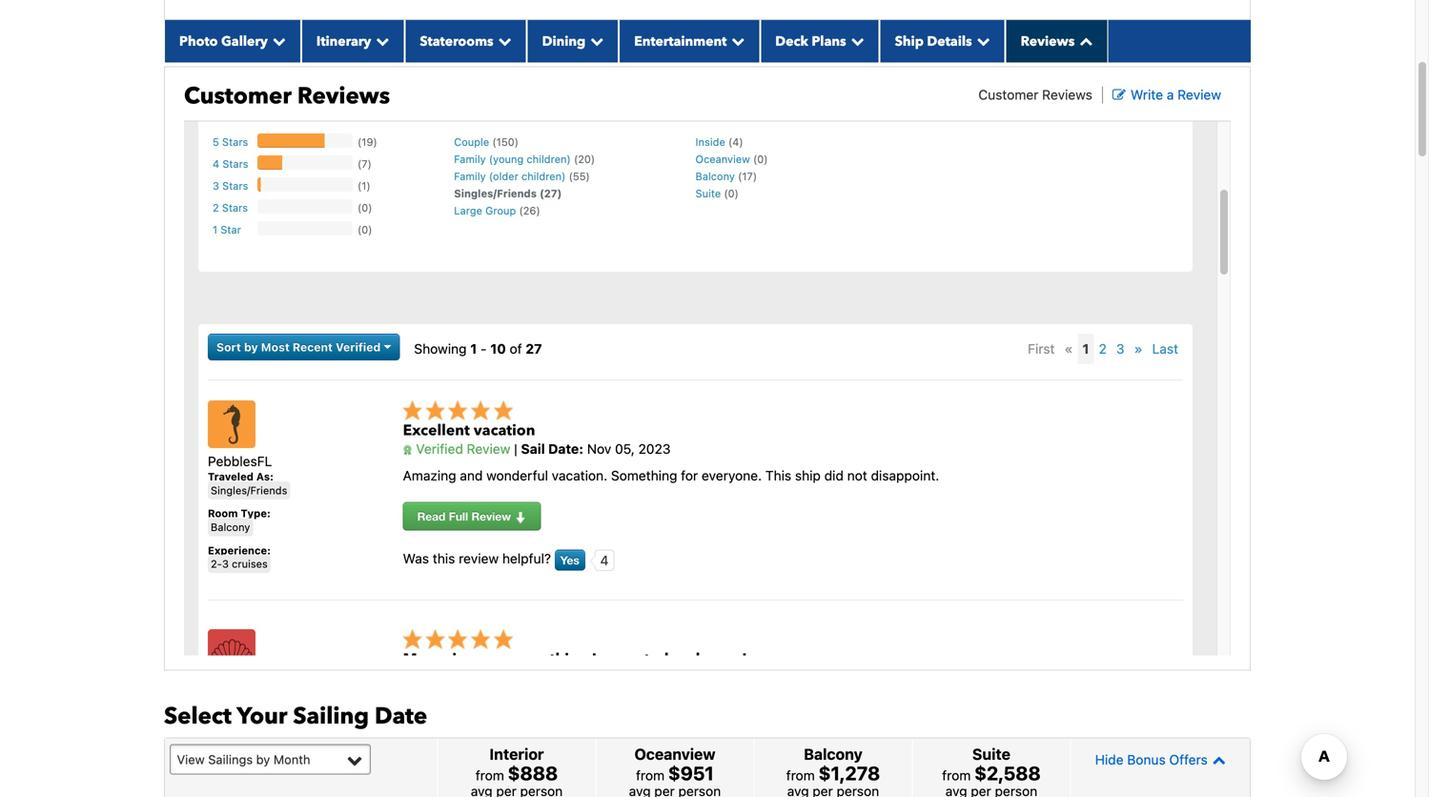 Task type: describe. For each thing, give the bounding box(es) containing it.
type for traveler type
[[509, 106, 539, 121]]

from for $951
[[636, 767, 665, 783]]

plans
[[812, 32, 846, 50]]

ship details
[[895, 32, 972, 50]]

$1,278
[[819, 762, 880, 784]]

chevron down image for photo gallery
[[268, 34, 286, 47]]

traveler type
[[454, 106, 539, 121]]

chevron up image
[[1208, 753, 1226, 766]]

couple
[[454, 136, 489, 148]]

interior
[[489, 745, 544, 763]]

read
[[417, 510, 446, 523]]

4 stars link
[[213, 158, 248, 170]]

gallery
[[221, 32, 268, 50]]

from $1,278
[[786, 762, 880, 784]]

$888
[[508, 762, 558, 784]]

staterooms
[[420, 32, 494, 50]]

(older
[[489, 170, 518, 182]]

stars for 3 stars
[[222, 180, 248, 192]]

3 link
[[1111, 334, 1129, 364]]

-
[[481, 341, 487, 356]]

cabin
[[695, 106, 733, 121]]

deck plans
[[775, 32, 846, 50]]

3 inside experience: 2-3 cruises
[[222, 558, 229, 570]]

hide bonus offers
[[1095, 752, 1208, 767]]

amazing and wonderful vacation. something for everyone. this ship did not disappoint.
[[403, 468, 939, 483]]

(17)
[[738, 170, 757, 182]]

0 horizontal spatial 1
[[213, 223, 218, 236]]

room
[[208, 507, 238, 520]]

showing
[[414, 341, 467, 356]]

1 family from the top
[[454, 153, 486, 165]]

progress bar for 4 stars
[[257, 155, 282, 170]]

2 link
[[1094, 334, 1111, 364]]

chevron down image for ship details
[[972, 34, 990, 47]]

inside link
[[695, 136, 728, 148]]

type for cabin type
[[736, 106, 766, 121]]

your
[[237, 701, 287, 732]]

(55)
[[569, 170, 590, 182]]

1 horizontal spatial 1
[[470, 341, 477, 356]]

excellent
[[403, 420, 470, 441]]

1 vertical spatial review
[[467, 441, 510, 457]]

select your sailing date
[[164, 701, 427, 732]]

customer reviews link
[[978, 87, 1092, 102]]

« link
[[1060, 334, 1078, 364]]

itinerary
[[316, 32, 371, 50]]

pebblesfl image
[[208, 400, 256, 448]]

stars for 4 stars
[[222, 158, 248, 170]]

suite link
[[695, 187, 724, 200]]

something
[[611, 468, 677, 483]]

(26)
[[519, 204, 540, 217]]

bonus
[[1127, 752, 1166, 767]]

1 vertical spatial suite
[[972, 745, 1011, 763]]

inside
[[695, 136, 725, 148]]

1 star link
[[213, 223, 241, 236]]

from $888
[[476, 762, 558, 784]]

showing 1 - 10 of 27
[[414, 341, 542, 356]]

dining button
[[527, 20, 619, 62]]

from for $1,278
[[786, 767, 815, 783]]

1 horizontal spatial customer reviews
[[978, 87, 1092, 102]]

offers
[[1169, 752, 1208, 767]]

reviews button
[[1005, 20, 1108, 62]]

0 vertical spatial verified
[[336, 340, 381, 354]]

3 stars link
[[213, 180, 248, 192]]

0 horizontal spatial customer
[[184, 80, 292, 112]]

write a review
[[1131, 87, 1221, 102]]

excellent vacation
[[403, 420, 535, 441]]

family (older children) link
[[454, 170, 569, 182]]

full
[[449, 510, 468, 523]]

0 vertical spatial and
[[460, 468, 483, 483]]

hide bonus offers link
[[1076, 743, 1245, 776]]

1 vertical spatial oceanview
[[634, 745, 715, 763]]

1 vertical spatial verified
[[416, 441, 463, 457]]

4 for 4
[[600, 553, 609, 568]]

verified review
[[412, 441, 510, 457]]

verified review link
[[403, 441, 510, 457]]

itinerary button
[[301, 20, 405, 62]]

view sailings by month link
[[170, 744, 371, 775]]

stars for 2 stars
[[222, 202, 248, 214]]

2 vertical spatial balcony
[[804, 745, 863, 763]]

was
[[476, 649, 505, 670]]

recent
[[293, 340, 333, 354]]

date
[[375, 701, 427, 732]]

room type: balcony
[[208, 507, 271, 533]]

stars for 5 stars
[[222, 136, 248, 148]]

small verified icon image
[[403, 445, 412, 455]]

from $951
[[636, 762, 714, 784]]

chevron down image for deck plans
[[846, 34, 864, 47]]

cabin type
[[695, 106, 766, 121]]

balcony link
[[695, 170, 738, 182]]

(19)
[[358, 136, 377, 148]]

star
[[221, 223, 241, 236]]

photo
[[179, 32, 218, 50]]

cruise
[[429, 649, 473, 670]]

1 vertical spatial by
[[256, 752, 270, 766]]

everyone.
[[702, 468, 762, 483]]

2 horizontal spatial 1
[[1083, 341, 1089, 356]]

review for a
[[1178, 87, 1221, 102]]

date:
[[548, 441, 583, 457]]

wonderful
[[486, 468, 548, 483]]

was
[[403, 551, 429, 566]]

read full review button
[[403, 502, 541, 531]]

sailing
[[293, 701, 369, 732]]

hide
[[1095, 752, 1124, 767]]

details
[[927, 32, 972, 50]]

nov
[[587, 441, 611, 457]]

write a review link
[[1112, 87, 1221, 102]]

photo gallery button
[[164, 20, 301, 62]]

singles/friends inside pebblesfl traveled as: singles/friends
[[211, 484, 287, 497]]

0 vertical spatial 3
[[213, 180, 219, 192]]

ship
[[895, 32, 924, 50]]

more!
[[704, 649, 747, 670]]

27
[[526, 341, 542, 356]]

2-
[[211, 558, 222, 570]]

couple (150) family (young children) (20) family (older children) (55) singles/friends                                                                        (27) large group (26)
[[454, 136, 595, 217]]

pebblesfl
[[208, 453, 272, 469]]

large group link
[[454, 204, 519, 217]]

balcony inside room type: balcony
[[211, 521, 250, 533]]

for
[[681, 468, 698, 483]]

reviews left edit icon at the right of the page
[[1042, 87, 1092, 102]]

2 family from the top
[[454, 170, 486, 182]]



Task type: locate. For each thing, give the bounding box(es) containing it.
1 horizontal spatial and
[[673, 649, 700, 670]]

progress bar for 5 stars
[[257, 133, 324, 148]]

0 vertical spatial family
[[454, 153, 486, 165]]

1 vertical spatial singles/friends
[[211, 484, 287, 497]]

chevron down image left staterooms
[[371, 34, 389, 47]]

(4)
[[728, 136, 743, 148]]

this
[[433, 551, 455, 566]]

0 vertical spatial progress bar
[[257, 133, 324, 148]]

by left 'month'
[[256, 752, 270, 766]]

chevron down image left deck
[[727, 34, 745, 47]]

singles/friends
[[454, 187, 537, 200], [211, 484, 287, 497]]

1 vertical spatial children)
[[521, 170, 566, 182]]

chevron down image inside deck plans dropdown button
[[846, 34, 864, 47]]

review right a
[[1178, 87, 1221, 102]]

yes
[[560, 553, 579, 567]]

2 from from the left
[[636, 767, 665, 783]]

1 horizontal spatial chevron down image
[[371, 34, 389, 47]]

last link
[[1147, 334, 1183, 364]]

3 stars
[[213, 180, 248, 192]]

from left $951
[[636, 767, 665, 783]]

ship details button
[[880, 20, 1005, 62]]

0 horizontal spatial suite
[[695, 187, 721, 200]]

0 vertical spatial 2
[[213, 202, 219, 214]]

suite inside inside (4) oceanview (0) balcony (17) suite (0)
[[695, 187, 721, 200]]

05,
[[615, 441, 635, 457]]

inside (4) oceanview (0) balcony (17) suite (0)
[[695, 136, 768, 200]]

stars down 4 stars link
[[222, 180, 248, 192]]

1 left -
[[470, 341, 477, 356]]

0 vertical spatial review
[[1178, 87, 1221, 102]]

$951
[[668, 762, 714, 784]]

2 horizontal spatial balcony
[[804, 745, 863, 763]]

0 horizontal spatial type
[[509, 106, 539, 121]]

1 vertical spatial and
[[673, 649, 700, 670]]

of
[[510, 341, 522, 356]]

view sailings by month
[[177, 752, 310, 766]]

stars up star
[[222, 202, 248, 214]]

last
[[1152, 341, 1178, 356]]

0 horizontal spatial 2
[[213, 202, 219, 214]]

chevron down image
[[268, 34, 286, 47], [371, 34, 389, 47], [494, 34, 512, 47]]

2 chevron down image from the left
[[727, 34, 745, 47]]

and
[[460, 468, 483, 483], [673, 649, 700, 670]]

family down couple
[[454, 153, 486, 165]]

3 down experience:
[[222, 558, 229, 570]]

1 horizontal spatial 4
[[600, 553, 609, 568]]

2 horizontal spatial chevron down image
[[494, 34, 512, 47]]

$2,588
[[974, 762, 1041, 784]]

(1)
[[358, 180, 371, 192]]

0 vertical spatial singles/friends
[[454, 187, 537, 200]]

«
[[1064, 341, 1073, 356]]

2 type from the left
[[736, 106, 766, 121]]

3 progress bar from the top
[[257, 177, 261, 192]]

0 vertical spatial balcony
[[695, 170, 735, 182]]

verified
[[336, 340, 381, 354], [416, 441, 463, 457]]

chevron down image for entertainment
[[727, 34, 745, 47]]

2 vertical spatial review
[[471, 510, 511, 523]]

from inside from $888
[[476, 767, 504, 783]]

1 horizontal spatial type
[[736, 106, 766, 121]]

experience: 2-3 cruises
[[208, 544, 271, 570]]

type up "(150)"
[[509, 106, 539, 121]]

i
[[592, 649, 597, 670]]

1 vertical spatial 2
[[1099, 341, 1107, 356]]

1 horizontal spatial singles/friends
[[454, 187, 537, 200]]

helpful?
[[502, 551, 551, 566]]

0 vertical spatial by
[[244, 340, 258, 354]]

sharoneugene image
[[208, 629, 256, 677]]

1 horizontal spatial suite
[[972, 745, 1011, 763]]

4 down 5 at the left top of the page
[[213, 158, 219, 170]]

chevron down image for dining
[[586, 34, 604, 47]]

main content containing customer reviews
[[154, 0, 1260, 797]]

and down verified review
[[460, 468, 483, 483]]

chevron down image inside entertainment dropdown button
[[727, 34, 745, 47]]

large
[[454, 204, 482, 217]]

by right sort
[[244, 340, 258, 354]]

edit image
[[1112, 88, 1126, 101]]

traveler
[[454, 106, 505, 121]]

sort by most recent verified link
[[208, 334, 400, 360]]

stars right 5 at the left top of the page
[[222, 136, 248, 148]]

1 chevron down image from the left
[[586, 34, 604, 47]]

from $2,588
[[942, 762, 1041, 784]]

couple link
[[454, 136, 492, 148]]

from
[[476, 767, 504, 783], [636, 767, 665, 783], [786, 767, 815, 783], [942, 767, 971, 783]]

(young
[[489, 153, 524, 165]]

sailings
[[208, 752, 253, 766]]

0 horizontal spatial chevron down image
[[268, 34, 286, 47]]

and left more!
[[673, 649, 700, 670]]

from for $888
[[476, 767, 504, 783]]

2 horizontal spatial 3
[[1116, 341, 1124, 356]]

rating
[[213, 106, 254, 121]]

2 chevron down image from the left
[[371, 34, 389, 47]]

0 vertical spatial suite
[[695, 187, 721, 200]]

vacation
[[474, 420, 535, 441]]

4 chevron down image from the left
[[972, 34, 990, 47]]

1 from from the left
[[476, 767, 504, 783]]

customer
[[184, 80, 292, 112], [978, 87, 1039, 102]]

0 horizontal spatial balcony
[[211, 521, 250, 533]]

chevron down image
[[586, 34, 604, 47], [727, 34, 745, 47], [846, 34, 864, 47], [972, 34, 990, 47]]

chevron down image left itinerary
[[268, 34, 286, 47]]

dining
[[542, 32, 586, 50]]

chevron up image
[[1075, 34, 1093, 47]]

3 from from the left
[[786, 767, 815, 783]]

1 vertical spatial 4
[[600, 553, 609, 568]]

1 horizontal spatial customer
[[978, 87, 1039, 102]]

reviews up (19)
[[297, 80, 390, 112]]

3 right 2 link
[[1116, 341, 1124, 356]]

1 vertical spatial 3
[[1116, 341, 1124, 356]]

singles/friends down as:
[[211, 484, 287, 497]]

0 horizontal spatial verified
[[336, 340, 381, 354]]

0 horizontal spatial singles/friends
[[211, 484, 287, 497]]

did
[[824, 468, 844, 483]]

(27)
[[540, 187, 562, 200]]

4 right yes
[[600, 553, 609, 568]]

10
[[490, 341, 506, 356]]

review right full
[[471, 510, 511, 523]]

from left $2,588 at bottom
[[942, 767, 971, 783]]

2 up 1 star
[[213, 202, 219, 214]]

stars
[[222, 136, 248, 148], [222, 158, 248, 170], [222, 180, 248, 192], [222, 202, 248, 214]]

first link
[[1023, 334, 1060, 364]]

progress bar for 3 stars
[[257, 177, 261, 192]]

deck plans button
[[760, 20, 880, 62]]

3 chevron down image from the left
[[846, 34, 864, 47]]

5
[[213, 136, 219, 148]]

verified right recent at top left
[[336, 340, 381, 354]]

my
[[403, 649, 426, 670]]

chevron down image inside staterooms 'dropdown button'
[[494, 34, 512, 47]]

reviews up customer reviews link
[[1021, 32, 1075, 50]]

2 stars link
[[213, 202, 248, 214]]

0 horizontal spatial customer reviews
[[184, 80, 390, 112]]

reviews
[[1021, 32, 1075, 50], [297, 80, 390, 112], [1042, 87, 1092, 102]]

(7)
[[358, 158, 372, 170]]

vacation.
[[552, 468, 607, 483]]

4 from from the left
[[942, 767, 971, 783]]

by
[[244, 340, 258, 354], [256, 752, 270, 766]]

type up (4)
[[736, 106, 766, 121]]

ship
[[795, 468, 821, 483]]

progress bar right 4 stars
[[257, 155, 282, 170]]

customer down reviews dropdown button
[[978, 87, 1039, 102]]

chevron down image left ship
[[846, 34, 864, 47]]

0 vertical spatial children)
[[527, 153, 571, 165]]

2 vertical spatial progress bar
[[257, 177, 261, 192]]

1 horizontal spatial 3
[[222, 558, 229, 570]]

1 chevron down image from the left
[[268, 34, 286, 47]]

from inside from $951
[[636, 767, 665, 783]]

2 progress bar from the top
[[257, 155, 282, 170]]

oceanview inside inside (4) oceanview (0) balcony (17) suite (0)
[[695, 153, 750, 165]]

review inside button
[[471, 510, 511, 523]]

review
[[459, 551, 499, 566]]

progress bar
[[257, 133, 324, 148], [257, 155, 282, 170], [257, 177, 261, 192]]

1 vertical spatial progress bar
[[257, 155, 282, 170]]

stars up 3 stars
[[222, 158, 248, 170]]

read full review
[[417, 510, 514, 523]]

(20)
[[574, 153, 595, 165]]

2023
[[638, 441, 671, 457]]

2 vertical spatial 3
[[222, 558, 229, 570]]

chevron down image right ship
[[972, 34, 990, 47]]

main content
[[154, 0, 1260, 797]]

singles/friends up group on the top left of the page
[[454, 187, 537, 200]]

balcony inside inside (4) oceanview (0) balcony (17) suite (0)
[[695, 170, 735, 182]]

chevron down image inside dining dropdown button
[[586, 34, 604, 47]]

from for $2,588
[[942, 767, 971, 783]]

0 horizontal spatial 4
[[213, 158, 219, 170]]

chevron down image inside "photo gallery" dropdown button
[[268, 34, 286, 47]]

3 up 2 stars
[[213, 180, 219, 192]]

from inside from $2,588
[[942, 767, 971, 783]]

»
[[1134, 341, 1143, 356]]

chevron down image inside itinerary dropdown button
[[371, 34, 389, 47]]

type
[[509, 106, 539, 121], [736, 106, 766, 121]]

4
[[213, 158, 219, 170], [600, 553, 609, 568]]

review for full
[[471, 510, 511, 523]]

0 vertical spatial oceanview
[[695, 153, 750, 165]]

progress bar right 3 stars link
[[257, 177, 261, 192]]

chevron down image for itinerary
[[371, 34, 389, 47]]

0 horizontal spatial and
[[460, 468, 483, 483]]

reviews inside dropdown button
[[1021, 32, 1075, 50]]

1 left 2 link
[[1083, 341, 1089, 356]]

4 for 4 stars
[[213, 158, 219, 170]]

disappoint.
[[871, 468, 939, 483]]

balcony
[[695, 170, 735, 182], [211, 521, 250, 533], [804, 745, 863, 763]]

5 stars
[[213, 136, 248, 148]]

1
[[213, 223, 218, 236], [470, 341, 477, 356], [1083, 341, 1089, 356]]

1 left star
[[213, 223, 218, 236]]

chevron down image left dining
[[494, 34, 512, 47]]

0 vertical spatial 4
[[213, 158, 219, 170]]

1 horizontal spatial balcony
[[695, 170, 735, 182]]

verified up "amazing"
[[416, 441, 463, 457]]

1 horizontal spatial 2
[[1099, 341, 1107, 356]]

chevron down image left entertainment
[[586, 34, 604, 47]]

from down interior
[[476, 767, 504, 783]]

3 chevron down image from the left
[[494, 34, 512, 47]]

sort
[[216, 340, 241, 354]]

0 horizontal spatial 3
[[213, 180, 219, 192]]

1 type from the left
[[509, 106, 539, 121]]

4 stars
[[213, 158, 248, 170]]

singles/friends inside couple (150) family (young children) (20) family (older children) (55) singles/friends                                                                        (27) large group (26)
[[454, 187, 537, 200]]

review
[[1178, 87, 1221, 102], [467, 441, 510, 457], [471, 510, 511, 523]]

1 vertical spatial family
[[454, 170, 486, 182]]

select
[[164, 701, 232, 732]]

from left $1,278
[[786, 767, 815, 783]]

customer up 5 stars
[[184, 80, 292, 112]]

1 vertical spatial balcony
[[211, 521, 250, 533]]

family left the (older
[[454, 170, 486, 182]]

2 stars
[[213, 202, 248, 214]]

progress bar right 5 stars
[[257, 133, 324, 148]]

1 horizontal spatial verified
[[416, 441, 463, 457]]

pebblesfl traveled as: singles/friends
[[208, 453, 287, 497]]

1 progress bar from the top
[[257, 133, 324, 148]]

chevron down image inside the ship details dropdown button
[[972, 34, 990, 47]]

» link
[[1129, 334, 1147, 364]]

customer reviews down reviews dropdown button
[[978, 87, 1092, 102]]

2 right "1" link
[[1099, 341, 1107, 356]]

customer reviews down gallery
[[184, 80, 390, 112]]

review left |
[[467, 441, 510, 457]]

chevron down image for staterooms
[[494, 34, 512, 47]]

1 star
[[213, 223, 241, 236]]

from inside the from $1,278
[[786, 767, 815, 783]]

(150)
[[492, 136, 519, 148]]



Task type: vqa. For each thing, say whether or not it's contained in the screenshot.


